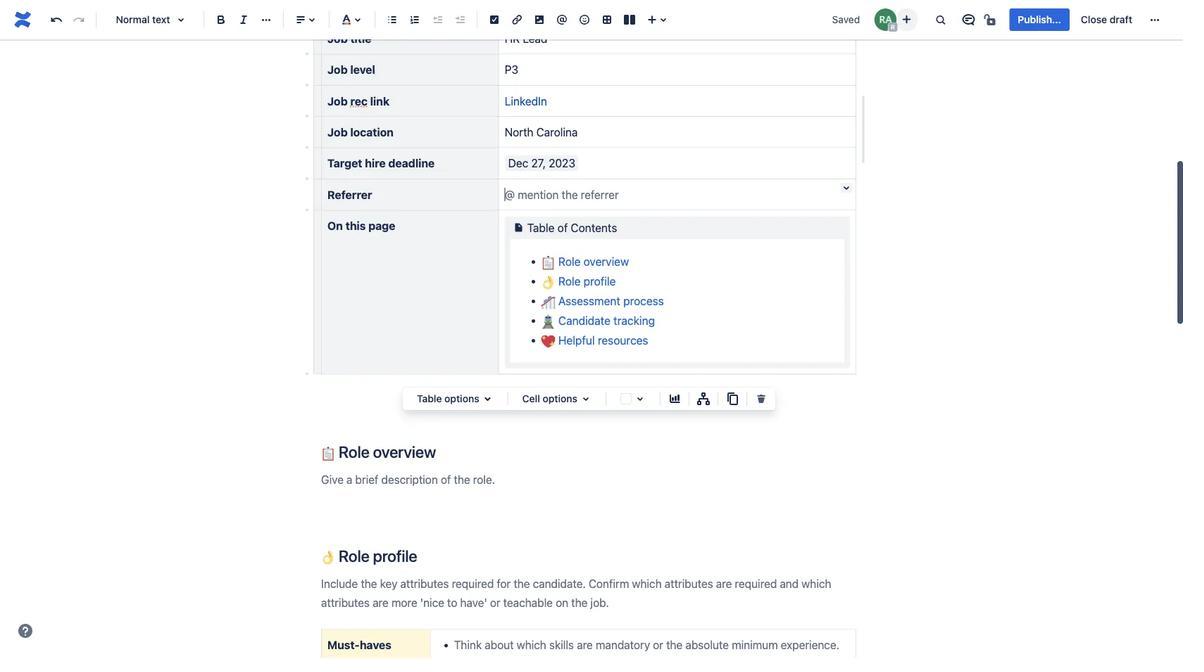Task type: vqa. For each thing, say whether or not it's contained in the screenshot.
rightmost overview
yes



Task type: locate. For each thing, give the bounding box(es) containing it.
1 job from the top
[[328, 32, 348, 45]]

2 options from the left
[[543, 393, 578, 405]]

4 job from the top
[[328, 126, 348, 139]]

lead
[[523, 32, 547, 45]]

0 horizontal spatial table
[[417, 393, 442, 405]]

expand dropdown menu image
[[479, 391, 496, 408]]

table
[[527, 221, 555, 235], [417, 393, 442, 405]]

dec 27, 2023
[[508, 157, 575, 170]]

invite to edit image
[[898, 11, 915, 28]]

helpful resources link
[[541, 334, 648, 349]]

chart image
[[666, 391, 683, 408]]

job up the target
[[328, 126, 348, 139]]

table for table options
[[417, 393, 442, 405]]

table options
[[417, 393, 479, 405]]

more formatting image
[[258, 11, 275, 28]]

helpful
[[558, 334, 595, 347]]

table of contents
[[527, 221, 617, 235]]

dec
[[508, 157, 528, 170]]

job rec link
[[328, 94, 390, 108]]

overview up the role profile link
[[584, 255, 629, 268]]

2023
[[549, 157, 575, 170]]

saved
[[832, 14, 860, 25]]

options left cell
[[445, 393, 479, 405]]

job left rec
[[328, 94, 348, 108]]

publish... button
[[1010, 8, 1070, 31]]

options inside 'dropdown button'
[[445, 393, 479, 405]]

:roller_coaster: image
[[541, 295, 556, 309]]

0 vertical spatial role profile
[[556, 275, 616, 288]]

0 horizontal spatial profile
[[373, 547, 417, 566]]

0 horizontal spatial role overview
[[335, 443, 436, 462]]

0 vertical spatial role overview
[[556, 255, 629, 268]]

align left image
[[292, 11, 309, 28]]

draft
[[1110, 14, 1133, 25]]

0 horizontal spatial role profile
[[335, 547, 417, 566]]

1 horizontal spatial options
[[543, 393, 578, 405]]

help image
[[17, 623, 34, 640]]

:clipboard: image inside role overview link
[[541, 256, 556, 270]]

bullet list ⌘⇧8 image
[[384, 11, 401, 28]]

of
[[558, 221, 568, 235]]

1 vertical spatial profile
[[373, 547, 417, 566]]

:clipboard: image for :clipboard: icon in the role overview link
[[541, 256, 556, 270]]

overview
[[584, 255, 629, 268], [373, 443, 436, 462]]

hire
[[365, 157, 386, 170]]

options
[[445, 393, 479, 405], [543, 393, 578, 405]]

0 horizontal spatial :clipboard: image
[[321, 447, 335, 461]]

1 horizontal spatial role overview
[[556, 255, 629, 268]]

2 job from the top
[[328, 63, 348, 76]]

helpful resources
[[556, 334, 648, 347]]

redo ⌘⇧z image
[[70, 11, 87, 28]]

action item image
[[486, 11, 503, 28]]

numbered list ⌘⇧7 image
[[406, 11, 423, 28]]

:clipboard: image for leftmost :clipboard: icon
[[321, 447, 335, 461]]

0 horizontal spatial :clipboard: image
[[321, 447, 335, 461]]

table options button
[[409, 391, 502, 408]]

role overview link
[[541, 255, 629, 270]]

overview down table options
[[373, 443, 436, 462]]

bold ⌘b image
[[213, 11, 230, 28]]

job left title
[[328, 32, 348, 45]]

no restrictions image
[[983, 11, 1000, 28]]

0 horizontal spatial overview
[[373, 443, 436, 462]]

1 vertical spatial :clipboard: image
[[321, 447, 335, 461]]

1 horizontal spatial profile
[[584, 275, 616, 288]]

north carolina
[[505, 126, 578, 139]]

1 vertical spatial role profile
[[335, 547, 417, 566]]

1 horizontal spatial :clipboard: image
[[541, 256, 556, 270]]

role
[[558, 255, 581, 268], [558, 275, 581, 288], [339, 443, 370, 462], [339, 547, 370, 566]]

assessment process link
[[541, 294, 664, 309]]

:tram: image
[[541, 315, 556, 329], [541, 315, 556, 329]]

hr lead
[[505, 32, 547, 45]]

layouts image
[[621, 11, 638, 28]]

copy image
[[724, 391, 741, 408]]

table inside 'dropdown button'
[[417, 393, 442, 405]]

0 vertical spatial :clipboard: image
[[541, 256, 556, 270]]

0 vertical spatial table
[[527, 221, 555, 235]]

:ok_hand: image
[[321, 551, 335, 565], [321, 551, 335, 565]]

:clipboard: image
[[541, 256, 556, 270], [321, 447, 335, 461]]

role profile
[[556, 275, 616, 288], [335, 547, 417, 566]]

ruby anderson image
[[874, 8, 897, 31]]

1 options from the left
[[445, 393, 479, 405]]

process
[[623, 294, 664, 308]]

must-haves
[[328, 639, 392, 653]]

job left the level
[[328, 63, 348, 76]]

close draft button
[[1073, 8, 1141, 31]]

profile
[[584, 275, 616, 288], [373, 547, 417, 566]]

:clipboard: image
[[541, 256, 556, 270], [321, 447, 335, 461]]

0 vertical spatial profile
[[584, 275, 616, 288]]

1 vertical spatial :clipboard: image
[[321, 447, 335, 461]]

0 vertical spatial :clipboard: image
[[541, 256, 556, 270]]

options right cell
[[543, 393, 578, 405]]

job for job level
[[328, 63, 348, 76]]

options inside popup button
[[543, 393, 578, 405]]

on this page
[[328, 219, 395, 233]]

manage connected data image
[[695, 391, 712, 408]]

1 vertical spatial table
[[417, 393, 442, 405]]

undo ⌘z image
[[48, 11, 65, 28]]

1 horizontal spatial :clipboard: image
[[541, 256, 556, 270]]

:ok_hand: image
[[541, 276, 556, 290], [541, 276, 556, 290]]

job
[[328, 32, 348, 45], [328, 63, 348, 76], [328, 94, 348, 108], [328, 126, 348, 139]]

mention image
[[554, 11, 571, 28]]

table left of
[[527, 221, 555, 235]]

role overview
[[556, 255, 629, 268], [335, 443, 436, 462]]

table left expand dropdown menu image
[[417, 393, 442, 405]]

0 vertical spatial overview
[[584, 255, 629, 268]]

contents
[[571, 221, 617, 235]]

1 horizontal spatial table
[[527, 221, 555, 235]]

3 job from the top
[[328, 94, 348, 108]]

table for table of contents
[[527, 221, 555, 235]]

p3
[[505, 63, 518, 76]]

0 horizontal spatial options
[[445, 393, 479, 405]]

close
[[1081, 14, 1107, 25]]

job for job title
[[328, 32, 348, 45]]

1 horizontal spatial overview
[[584, 255, 629, 268]]

:clipboard: image inside role overview link
[[541, 256, 556, 270]]

publish...
[[1018, 14, 1061, 25]]



Task type: describe. For each thing, give the bounding box(es) containing it.
add image, video, or file image
[[531, 11, 548, 28]]

resources
[[598, 334, 648, 347]]

table image
[[599, 11, 616, 28]]

normal text button
[[102, 4, 198, 35]]

role profile link
[[541, 275, 616, 290]]

cell options
[[522, 393, 578, 405]]

:sparkling_heart: image
[[541, 335, 556, 349]]

confluence image
[[11, 8, 34, 31]]

link
[[370, 94, 390, 108]]

italic ⌘i image
[[235, 11, 252, 28]]

linkedin link
[[505, 94, 547, 108]]

normal
[[116, 14, 150, 25]]

carolina
[[536, 126, 578, 139]]

indent tab image
[[452, 11, 468, 28]]

1 vertical spatial overview
[[373, 443, 436, 462]]

level
[[350, 63, 375, 76]]

job location
[[328, 126, 394, 139]]

rec
[[350, 94, 368, 108]]

north
[[505, 126, 534, 139]]

confluence image
[[11, 8, 34, 31]]

candidate
[[558, 314, 611, 328]]

this
[[346, 219, 366, 233]]

job for job location
[[328, 126, 348, 139]]

deadline
[[388, 157, 435, 170]]

page
[[368, 219, 395, 233]]

cell options button
[[514, 391, 600, 408]]

candidate tracking link
[[541, 314, 655, 329]]

find and replace image
[[932, 11, 949, 28]]

remove image
[[753, 391, 770, 408]]

tracking
[[614, 314, 655, 328]]

emoji image
[[576, 11, 593, 28]]

1 horizontal spatial role profile
[[556, 275, 616, 288]]

close draft
[[1081, 14, 1133, 25]]

normal text
[[116, 14, 170, 25]]

haves
[[360, 639, 392, 653]]

expand dropdown menu image
[[578, 391, 594, 408]]

link image
[[509, 11, 525, 28]]

text
[[152, 14, 170, 25]]

cell
[[522, 393, 540, 405]]

must-
[[328, 639, 360, 653]]

target
[[328, 157, 362, 170]]

job level
[[328, 63, 375, 76]]

target hire deadline
[[328, 157, 435, 170]]

job for job rec link
[[328, 94, 348, 108]]

location
[[350, 126, 394, 139]]

27,
[[531, 157, 546, 170]]

job title
[[328, 32, 372, 45]]

options for table options
[[445, 393, 479, 405]]

editable content region
[[299, 0, 879, 660]]

:sparkling_heart: image
[[541, 335, 556, 349]]

comment icon image
[[960, 11, 977, 28]]

assessment process
[[556, 294, 664, 308]]

more image
[[1147, 11, 1164, 28]]

linkedin
[[505, 94, 547, 108]]

candidate tracking
[[556, 314, 655, 328]]

title
[[350, 32, 372, 45]]

table of contents image
[[510, 219, 527, 236]]

assessment
[[558, 294, 620, 308]]

outdent ⇧tab image
[[429, 11, 446, 28]]

cell background image
[[632, 391, 649, 408]]

on
[[328, 219, 343, 233]]

:roller_coaster: image
[[541, 295, 556, 309]]

hr
[[505, 32, 520, 45]]

referrer
[[328, 188, 372, 201]]

options for cell options
[[543, 393, 578, 405]]

1 vertical spatial role overview
[[335, 443, 436, 462]]



